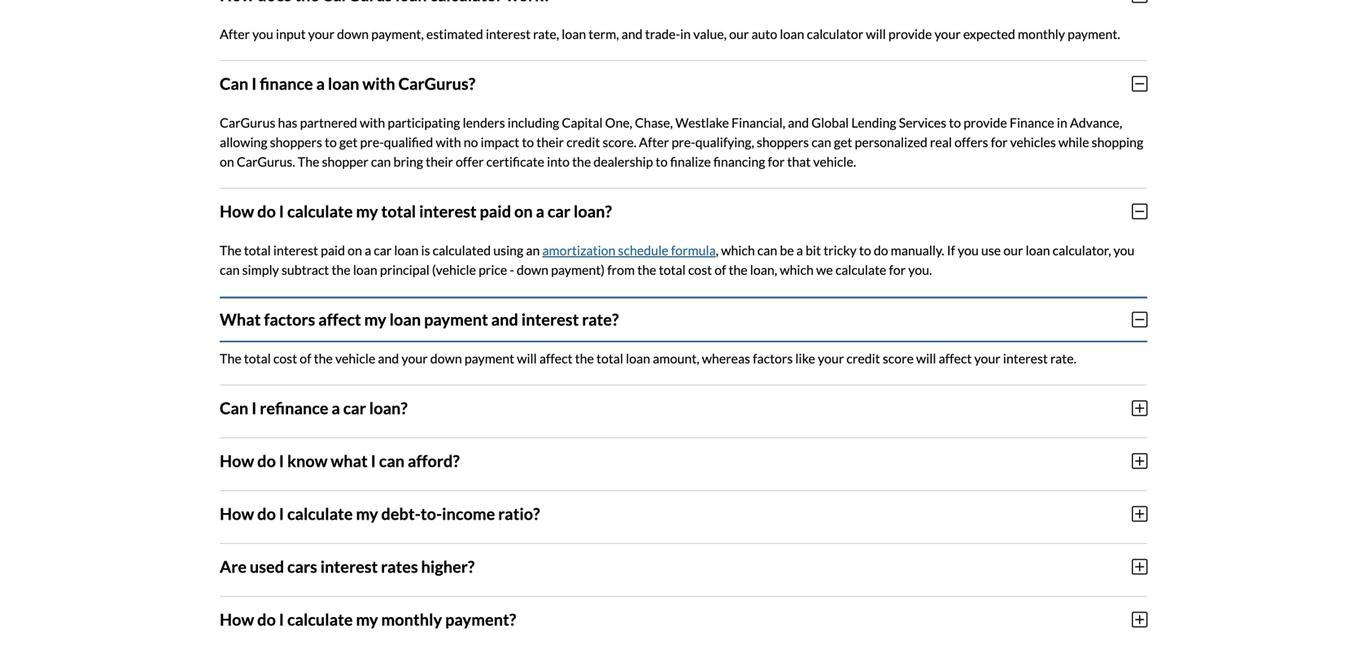 Task type: describe. For each thing, give the bounding box(es) containing it.
how do i calculate my debt-to-income ratio?
[[220, 505, 540, 524]]

i down the used
[[279, 611, 284, 630]]

calculator
[[807, 26, 864, 42]]

expected
[[964, 26, 1016, 42]]

0 horizontal spatial our
[[730, 26, 749, 42]]

i left refinance
[[252, 399, 257, 418]]

interest up subtract
[[274, 243, 318, 258]]

like
[[796, 351, 816, 367]]

formula
[[671, 243, 716, 258]]

can down global at the top of the page
[[812, 134, 832, 150]]

a inside can i finance a loan with cargurus? dropdown button
[[316, 74, 325, 94]]

plus square image for how do i calculate my monthly payment?
[[1132, 611, 1148, 629]]

how for how do i calculate my total interest paid on a car loan?
[[220, 202, 254, 221]]

the inside cargurus has partnered with participating lenders including capital one, chase, westlake financial, and global lending services to provide finance in advance, allowing shoppers to get pre-qualified with no impact to their credit score. after pre-qualifying, shoppers can get personalized real offers for vehicles while shopping on cargurus. the shopper can bring their offer certificate into the dealership to finalize financing for that vehicle.
[[572, 154, 591, 170]]

0 horizontal spatial you
[[253, 26, 274, 42]]

personalized
[[855, 134, 928, 150]]

qualifying,
[[696, 134, 755, 150]]

how for how do i know what i can afford?
[[220, 452, 254, 471]]

0 horizontal spatial of
[[300, 351, 312, 367]]

2 horizontal spatial affect
[[939, 351, 972, 367]]

how do i calculate my total interest paid on a car loan? button
[[220, 189, 1148, 234]]

and right vehicle
[[378, 351, 399, 367]]

1 shoppers from the left
[[270, 134, 322, 150]]

cargurus has partnered with participating lenders including capital one, chase, westlake financial, and global lending services to provide finance in advance, allowing shoppers to get pre-qualified with no impact to their credit score. after pre-qualifying, shoppers can get personalized real offers for vehicles while shopping on cargurus. the shopper can bring their offer certificate into the dealership to finalize financing for that vehicle.
[[220, 115, 1144, 170]]

1 vertical spatial with
[[360, 115, 385, 131]]

minus square image for can i finance a loan with cargurus?
[[1132, 75, 1148, 93]]

total down what
[[244, 351, 271, 367]]

used
[[250, 558, 284, 577]]

and right term,
[[622, 26, 643, 42]]

car inside dropdown button
[[548, 202, 571, 221]]

calculate for how do i calculate my monthly payment?
[[287, 611, 353, 630]]

rate?
[[582, 310, 619, 330]]

total up simply
[[244, 243, 271, 258]]

total down rate?
[[597, 351, 624, 367]]

2 get from the left
[[834, 134, 853, 150]]

can for can i finance a loan with cargurus?
[[220, 74, 249, 94]]

if
[[947, 243, 956, 258]]

do for how do i know what i can afford?
[[257, 452, 276, 471]]

loan left is
[[394, 243, 419, 258]]

the right subtract
[[332, 262, 351, 278]]

0 horizontal spatial down
[[337, 26, 369, 42]]

your right 'like' at the bottom
[[818, 351, 845, 367]]

the total interest paid on a car loan is calculated using an amortization schedule formula
[[220, 243, 716, 258]]

interest left rate,
[[486, 26, 531, 42]]

can left be
[[758, 243, 778, 258]]

2 pre- from the left
[[672, 134, 696, 150]]

vehicle.
[[814, 154, 857, 170]]

loan left the calculator,
[[1026, 243, 1051, 258]]

loan left principal at the left
[[353, 262, 378, 278]]

my for monthly
[[356, 611, 378, 630]]

a left is
[[365, 243, 371, 258]]

payment,
[[371, 26, 424, 42]]

1 pre- from the left
[[360, 134, 384, 150]]

allowing
[[220, 134, 268, 150]]

how do i know what i can afford? button
[[220, 439, 1148, 484]]

payment)
[[551, 262, 605, 278]]

amortization
[[543, 243, 616, 258]]

trade-
[[646, 26, 681, 42]]

plus square image for how do i calculate my debt-to-income ratio?
[[1132, 506, 1148, 523]]

are used cars interest rates higher? button
[[220, 545, 1148, 590]]

i left finance
[[252, 74, 257, 94]]

into
[[547, 154, 570, 170]]

how do i calculate my total interest paid on a car loan?
[[220, 202, 612, 221]]

my for total
[[356, 202, 378, 221]]

interest inside button
[[321, 558, 378, 577]]

advance,
[[1071, 115, 1123, 131]]

(vehicle
[[432, 262, 476, 278]]

are used cars interest rates higher?
[[220, 558, 475, 577]]

cost inside , which can be a bit tricky to do manually. if you use our loan calculator, you can simply subtract the loan principal (vehicle price - down payment) from the total cost of the loan, which we calculate for you.
[[689, 262, 712, 278]]

cars
[[287, 558, 317, 577]]

,
[[716, 243, 719, 258]]

provide inside cargurus has partnered with participating lenders including capital one, chase, westlake financial, and global lending services to provide finance in advance, allowing shoppers to get pre-qualified with no impact to their credit score. after pre-qualifying, shoppers can get personalized real offers for vehicles while shopping on cargurus. the shopper can bring their offer certificate into the dealership to finalize financing for that vehicle.
[[964, 115, 1008, 131]]

the total cost of the vehicle and your down payment will affect the total loan amount, whereas factors like your credit score will affect your interest rate.
[[220, 351, 1077, 367]]

after inside cargurus has partnered with participating lenders including capital one, chase, westlake financial, and global lending services to provide finance in advance, allowing shoppers to get pre-qualified with no impact to their credit score. after pre-qualifying, shoppers can get personalized real offers for vehicles while shopping on cargurus. the shopper can bring their offer certificate into the dealership to finalize financing for that vehicle.
[[639, 134, 670, 150]]

using
[[494, 243, 524, 258]]

to down including
[[522, 134, 534, 150]]

loan? inside can i refinance a car loan? button
[[370, 399, 408, 418]]

participating
[[388, 115, 460, 131]]

do for how do i calculate my monthly payment?
[[257, 611, 276, 630]]

higher?
[[421, 558, 475, 577]]

how do i calculate my monthly payment? button
[[220, 598, 1148, 643]]

1 horizontal spatial their
[[537, 134, 564, 150]]

our inside , which can be a bit tricky to do manually. if you use our loan calculator, you can simply subtract the loan principal (vehicle price - down payment) from the total cost of the loan, which we calculate for you.
[[1004, 243, 1024, 258]]

-
[[510, 262, 515, 278]]

simply
[[242, 262, 279, 278]]

after you input your down payment, estimated interest rate, loan term, and trade-in value, our auto loan calculator will provide your expected monthly payment.
[[220, 26, 1121, 42]]

2 shoppers from the left
[[757, 134, 809, 150]]

i down "cargurus."
[[279, 202, 284, 221]]

on inside dropdown button
[[515, 202, 533, 221]]

vehicle
[[335, 351, 376, 367]]

1 get from the left
[[339, 134, 358, 150]]

what
[[331, 452, 368, 471]]

can i refinance a car loan?
[[220, 399, 408, 418]]

1 horizontal spatial you
[[958, 243, 979, 258]]

i up the used
[[279, 505, 284, 524]]

interest left rate?
[[522, 310, 579, 330]]

a inside , which can be a bit tricky to do manually. if you use our loan calculator, you can simply subtract the loan principal (vehicle price - down payment) from the total cost of the loan, which we calculate for you.
[[797, 243, 804, 258]]

finalize
[[671, 154, 711, 170]]

0 vertical spatial for
[[991, 134, 1008, 150]]

we
[[817, 262, 833, 278]]

0 vertical spatial which
[[722, 243, 755, 258]]

estimated
[[427, 26, 484, 42]]

finance
[[260, 74, 313, 94]]

plus square image for are used cars interest rates higher?
[[1132, 558, 1148, 576]]

can left simply
[[220, 262, 240, 278]]

0 vertical spatial monthly
[[1018, 26, 1066, 42]]

and inside what factors affect my loan payment and interest rate? dropdown button
[[492, 310, 519, 330]]

can i finance a loan with cargurus? button
[[220, 61, 1148, 107]]

the for cost
[[220, 351, 242, 367]]

refinance
[[260, 399, 329, 418]]

0 vertical spatial after
[[220, 26, 250, 42]]

0 vertical spatial provide
[[889, 26, 933, 42]]

financial,
[[732, 115, 786, 131]]

westlake
[[676, 115, 729, 131]]

certificate
[[487, 154, 545, 170]]

real
[[931, 134, 953, 150]]

how do i calculate my debt-to-income ratio? button
[[220, 492, 1148, 537]]

, which can be a bit tricky to do manually. if you use our loan calculator, you can simply subtract the loan principal (vehicle price - down payment) from the total cost of the loan, which we calculate for you.
[[220, 243, 1135, 278]]

that
[[788, 154, 811, 170]]

the down rate?
[[575, 351, 594, 367]]

1 horizontal spatial will
[[866, 26, 886, 42]]

for inside , which can be a bit tricky to do manually. if you use our loan calculator, you can simply subtract the loan principal (vehicle price - down payment) from the total cost of the loan, which we calculate for you.
[[889, 262, 906, 278]]

manually.
[[891, 243, 945, 258]]

what factors affect my loan payment and interest rate? button
[[220, 297, 1148, 343]]

cargurus
[[220, 115, 276, 131]]

can left 'bring'
[[371, 154, 391, 170]]

use
[[982, 243, 1002, 258]]

how for how do i calculate my monthly payment?
[[220, 611, 254, 630]]

your left expected
[[935, 26, 961, 42]]

i left know
[[279, 452, 284, 471]]

partnered
[[300, 115, 357, 131]]

financing
[[714, 154, 766, 170]]

whereas
[[702, 351, 751, 367]]

lending
[[852, 115, 897, 131]]

loan down principal at the left
[[390, 310, 421, 330]]

do for how do i calculate my debt-to-income ratio?
[[257, 505, 276, 524]]

offer
[[456, 154, 484, 170]]

cargurus.
[[237, 154, 295, 170]]

one,
[[606, 115, 633, 131]]

the down schedule
[[638, 262, 657, 278]]

credit inside cargurus has partnered with participating lenders including capital one, chase, westlake financial, and global lending services to provide finance in advance, allowing shoppers to get pre-qualified with no impact to their credit score. after pre-qualifying, shoppers can get personalized real offers for vehicles while shopping on cargurus. the shopper can bring their offer certificate into the dealership to finalize financing for that vehicle.
[[567, 134, 601, 150]]

of inside , which can be a bit tricky to do manually. if you use our loan calculator, you can simply subtract the loan principal (vehicle price - down payment) from the total cost of the loan, which we calculate for you.
[[715, 262, 727, 278]]

is
[[421, 243, 430, 258]]

interest up calculated
[[419, 202, 477, 221]]

bit
[[806, 243, 822, 258]]

affect inside dropdown button
[[319, 310, 361, 330]]

calculate for how do i calculate my debt-to-income ratio?
[[287, 505, 353, 524]]

0 horizontal spatial for
[[768, 154, 785, 170]]

how do i know what i can afford?
[[220, 452, 460, 471]]

i right what at the left of page
[[371, 452, 376, 471]]

shopping
[[1092, 134, 1144, 150]]

debt-
[[381, 505, 421, 524]]

lenders
[[463, 115, 505, 131]]



Task type: locate. For each thing, give the bounding box(es) containing it.
do down "cargurus."
[[257, 202, 276, 221]]

plus square image inside the are used cars interest rates higher? button
[[1132, 558, 1148, 576]]

plus square image
[[1132, 453, 1148, 471], [1132, 611, 1148, 629]]

2 vertical spatial car
[[343, 399, 366, 418]]

shopper
[[322, 154, 369, 170]]

loan? inside "how do i calculate my total interest paid on a car loan?" dropdown button
[[574, 202, 612, 221]]

2 plus square image from the top
[[1132, 506, 1148, 523]]

after
[[220, 26, 250, 42], [639, 134, 670, 150]]

1 horizontal spatial pre-
[[672, 134, 696, 150]]

loan right 'auto' on the right of the page
[[780, 26, 805, 42]]

a
[[316, 74, 325, 94], [536, 202, 545, 221], [365, 243, 371, 258], [797, 243, 804, 258], [332, 399, 340, 418]]

0 horizontal spatial monthly
[[381, 611, 442, 630]]

1 horizontal spatial after
[[639, 134, 670, 150]]

1 horizontal spatial of
[[715, 262, 727, 278]]

what
[[220, 310, 261, 330]]

offers
[[955, 134, 989, 150]]

afford?
[[408, 452, 460, 471]]

total inside dropdown button
[[381, 202, 416, 221]]

and down -
[[492, 310, 519, 330]]

2 horizontal spatial car
[[548, 202, 571, 221]]

can inside button
[[220, 399, 249, 418]]

minus square image inside can i finance a loan with cargurus? dropdown button
[[1132, 75, 1148, 93]]

after down chase,
[[639, 134, 670, 150]]

1 horizontal spatial down
[[431, 351, 462, 367]]

can left 'afford?'
[[379, 452, 405, 471]]

1 vertical spatial provide
[[964, 115, 1008, 131]]

1 vertical spatial credit
[[847, 351, 881, 367]]

with down payment,
[[363, 74, 396, 94]]

do inside how do i calculate my monthly payment? button
[[257, 611, 276, 630]]

calculate down "cars"
[[287, 611, 353, 630]]

1 vertical spatial loan?
[[370, 399, 408, 418]]

0 vertical spatial loan?
[[574, 202, 612, 221]]

1 plus square image from the top
[[1132, 453, 1148, 471]]

our right use on the right top of the page
[[1004, 243, 1024, 258]]

to-
[[421, 505, 442, 524]]

interest
[[486, 26, 531, 42], [419, 202, 477, 221], [274, 243, 318, 258], [522, 310, 579, 330], [1004, 351, 1049, 367], [321, 558, 378, 577]]

and inside cargurus has partnered with participating lenders including capital one, chase, westlake financial, and global lending services to provide finance in advance, allowing shoppers to get pre-qualified with no impact to their credit score. after pre-qualifying, shoppers can get personalized real offers for vehicles while shopping on cargurus. the shopper can bring their offer certificate into the dealership to finalize financing for that vehicle.
[[788, 115, 810, 131]]

on inside cargurus has partnered with participating lenders including capital one, chase, westlake financial, and global lending services to provide finance in advance, allowing shoppers to get pre-qualified with no impact to their credit score. after pre-qualifying, shoppers can get personalized real offers for vehicles while shopping on cargurus. the shopper can bring their offer certificate into the dealership to finalize financing for that vehicle.
[[220, 154, 234, 170]]

0 horizontal spatial get
[[339, 134, 358, 150]]

0 vertical spatial plus square image
[[1132, 453, 1148, 471]]

factors inside dropdown button
[[264, 310, 315, 330]]

0 horizontal spatial after
[[220, 26, 250, 42]]

2 horizontal spatial you
[[1114, 243, 1135, 258]]

my for debt-
[[356, 505, 378, 524]]

price
[[479, 262, 508, 278]]

1 vertical spatial for
[[768, 154, 785, 170]]

0 horizontal spatial which
[[722, 243, 755, 258]]

in left value,
[[681, 26, 691, 42]]

paid
[[480, 202, 511, 221], [321, 243, 345, 258]]

amount,
[[653, 351, 700, 367]]

0 horizontal spatial credit
[[567, 134, 601, 150]]

to inside , which can be a bit tricky to do manually. if you use our loan calculator, you can simply subtract the loan principal (vehicle price - down payment) from the total cost of the loan, which we calculate for you.
[[860, 243, 872, 258]]

loan?
[[574, 202, 612, 221], [370, 399, 408, 418]]

will
[[866, 26, 886, 42], [517, 351, 537, 367], [917, 351, 937, 367]]

2 vertical spatial for
[[889, 262, 906, 278]]

payment.
[[1068, 26, 1121, 42]]

their left offer
[[426, 154, 454, 170]]

loan,
[[751, 262, 778, 278]]

0 vertical spatial their
[[537, 134, 564, 150]]

cost down the "formula"
[[689, 262, 712, 278]]

payment
[[424, 310, 488, 330], [465, 351, 515, 367]]

0 vertical spatial on
[[220, 154, 234, 170]]

1 plus square image from the top
[[1132, 400, 1148, 418]]

to down partnered
[[325, 134, 337, 150]]

get
[[339, 134, 358, 150], [834, 134, 853, 150]]

0 vertical spatial minus square image
[[1132, 0, 1148, 4]]

total down 'bring'
[[381, 202, 416, 221]]

schedule
[[618, 243, 669, 258]]

0 horizontal spatial in
[[681, 26, 691, 42]]

after left the input
[[220, 26, 250, 42]]

1 horizontal spatial for
[[889, 262, 906, 278]]

0 horizontal spatial paid
[[321, 243, 345, 258]]

0 vertical spatial down
[[337, 26, 369, 42]]

1 vertical spatial in
[[1058, 115, 1068, 131]]

to up real
[[950, 115, 962, 131]]

which right ","
[[722, 243, 755, 258]]

2 vertical spatial the
[[220, 351, 242, 367]]

0 horizontal spatial their
[[426, 154, 454, 170]]

how do i calculate my monthly payment?
[[220, 611, 516, 630]]

loan? up amortization
[[574, 202, 612, 221]]

get up the shopper on the left top of the page
[[339, 134, 358, 150]]

with up qualified
[[360, 115, 385, 131]]

my up vehicle
[[364, 310, 387, 330]]

for left that
[[768, 154, 785, 170]]

rate,
[[533, 26, 560, 42]]

total inside , which can be a bit tricky to do manually. if you use our loan calculator, you can simply subtract the loan principal (vehicle price - down payment) from the total cost of the loan, which we calculate for you.
[[659, 262, 686, 278]]

calculate inside , which can be a bit tricky to do manually. if you use our loan calculator, you can simply subtract the loan principal (vehicle price - down payment) from the total cost of the loan, which we calculate for you.
[[836, 262, 887, 278]]

minus square image
[[1132, 0, 1148, 4], [1132, 75, 1148, 93], [1132, 203, 1148, 221]]

you.
[[909, 262, 933, 278]]

monthly right expected
[[1018, 26, 1066, 42]]

do inside , which can be a bit tricky to do manually. if you use our loan calculator, you can simply subtract the loan principal (vehicle price - down payment) from the total cost of the loan, which we calculate for you.
[[874, 243, 889, 258]]

their up into
[[537, 134, 564, 150]]

pre-
[[360, 134, 384, 150], [672, 134, 696, 150]]

value,
[[694, 26, 727, 42]]

0 horizontal spatial provide
[[889, 26, 933, 42]]

can
[[220, 74, 249, 94], [220, 399, 249, 418]]

2 horizontal spatial on
[[515, 202, 533, 221]]

score
[[883, 351, 914, 367]]

factors
[[264, 310, 315, 330], [753, 351, 793, 367]]

2 vertical spatial on
[[348, 243, 362, 258]]

in
[[681, 26, 691, 42], [1058, 115, 1068, 131]]

with inside dropdown button
[[363, 74, 396, 94]]

be
[[780, 243, 794, 258]]

my down the shopper on the left top of the page
[[356, 202, 378, 221]]

provide up offers
[[964, 115, 1008, 131]]

paid inside dropdown button
[[480, 202, 511, 221]]

you
[[253, 26, 274, 42], [958, 243, 979, 258], [1114, 243, 1135, 258]]

how
[[220, 202, 254, 221], [220, 452, 254, 471], [220, 505, 254, 524], [220, 611, 254, 630]]

get up vehicle.
[[834, 134, 853, 150]]

including
[[508, 115, 560, 131]]

1 vertical spatial plus square image
[[1132, 506, 1148, 523]]

0 horizontal spatial loan?
[[370, 399, 408, 418]]

1 horizontal spatial cost
[[689, 262, 712, 278]]

the inside cargurus has partnered with participating lenders including capital one, chase, westlake financial, and global lending services to provide finance in advance, allowing shoppers to get pre-qualified with no impact to their credit score. after pre-qualifying, shoppers can get personalized real offers for vehicles while shopping on cargurus. the shopper can bring their offer certificate into the dealership to finalize financing for that vehicle.
[[298, 154, 320, 170]]

cost
[[689, 262, 712, 278], [274, 351, 297, 367]]

1 horizontal spatial loan?
[[574, 202, 612, 221]]

the down what
[[220, 351, 242, 367]]

payment down what factors affect my loan payment and interest rate? on the top of page
[[465, 351, 515, 367]]

with left no
[[436, 134, 461, 150]]

car up principal at the left
[[374, 243, 392, 258]]

1 horizontal spatial car
[[374, 243, 392, 258]]

3 how from the top
[[220, 505, 254, 524]]

down down an
[[517, 262, 549, 278]]

which
[[722, 243, 755, 258], [780, 262, 814, 278]]

0 vertical spatial of
[[715, 262, 727, 278]]

cargurus?
[[399, 74, 476, 94]]

1 horizontal spatial provide
[[964, 115, 1008, 131]]

impact
[[481, 134, 520, 150]]

minus square image
[[1132, 311, 1148, 329]]

the for interest
[[220, 243, 242, 258]]

minus square image for how do i calculate my total interest paid on a car loan?
[[1132, 203, 1148, 221]]

on up an
[[515, 202, 533, 221]]

4 how from the top
[[220, 611, 254, 630]]

plus square image
[[1132, 400, 1148, 418], [1132, 506, 1148, 523], [1132, 558, 1148, 576]]

plus square image for how do i know what i can afford?
[[1132, 453, 1148, 471]]

ratio?
[[499, 505, 540, 524]]

1 horizontal spatial credit
[[847, 351, 881, 367]]

1 vertical spatial plus square image
[[1132, 611, 1148, 629]]

provide
[[889, 26, 933, 42], [964, 115, 1008, 131]]

what factors affect my loan payment and interest rate?
[[220, 310, 619, 330]]

interest left rate.
[[1004, 351, 1049, 367]]

can
[[812, 134, 832, 150], [371, 154, 391, 170], [758, 243, 778, 258], [220, 262, 240, 278], [379, 452, 405, 471]]

calculate for how do i calculate my total interest paid on a car loan?
[[287, 202, 353, 221]]

1 vertical spatial our
[[1004, 243, 1024, 258]]

how up "are"
[[220, 505, 254, 524]]

0 vertical spatial credit
[[567, 134, 601, 150]]

1 vertical spatial cost
[[274, 351, 297, 367]]

1 horizontal spatial on
[[348, 243, 362, 258]]

term,
[[589, 26, 619, 42]]

your right the input
[[308, 26, 335, 42]]

provide right calculator
[[889, 26, 933, 42]]

do inside how do i calculate my debt-to-income ratio? button
[[257, 505, 276, 524]]

1 vertical spatial after
[[639, 134, 670, 150]]

1 vertical spatial monthly
[[381, 611, 442, 630]]

2 horizontal spatial will
[[917, 351, 937, 367]]

pre- up finalize
[[672, 134, 696, 150]]

2 horizontal spatial down
[[517, 262, 549, 278]]

score.
[[603, 134, 637, 150]]

plus square image inside can i refinance a car loan? button
[[1132, 400, 1148, 418]]

2 can from the top
[[220, 399, 249, 418]]

2 plus square image from the top
[[1132, 611, 1148, 629]]

can for can i refinance a car loan?
[[220, 399, 249, 418]]

0 vertical spatial payment
[[424, 310, 488, 330]]

0 horizontal spatial on
[[220, 154, 234, 170]]

down down what factors affect my loan payment and interest rate? on the top of page
[[431, 351, 462, 367]]

2 minus square image from the top
[[1132, 75, 1148, 93]]

1 vertical spatial paid
[[321, 243, 345, 258]]

1 horizontal spatial affect
[[540, 351, 573, 367]]

loan left amount,
[[626, 351, 651, 367]]

1 vertical spatial their
[[426, 154, 454, 170]]

loan right rate,
[[562, 26, 586, 42]]

in inside cargurus has partnered with participating lenders including capital one, chase, westlake financial, and global lending services to provide finance in advance, allowing shoppers to get pre-qualified with no impact to their credit score. after pre-qualifying, shoppers can get personalized real offers for vehicles while shopping on cargurus. the shopper can bring their offer certificate into the dealership to finalize financing for that vehicle.
[[1058, 115, 1068, 131]]

my
[[356, 202, 378, 221], [364, 310, 387, 330], [356, 505, 378, 524], [356, 611, 378, 630]]

1 horizontal spatial in
[[1058, 115, 1068, 131]]

plus square image inside how do i calculate my debt-to-income ratio? button
[[1132, 506, 1148, 523]]

0 vertical spatial paid
[[480, 202, 511, 221]]

1 can from the top
[[220, 74, 249, 94]]

global
[[812, 115, 849, 131]]

shoppers up that
[[757, 134, 809, 150]]

to
[[950, 115, 962, 131], [325, 134, 337, 150], [522, 134, 534, 150], [656, 154, 668, 170], [860, 243, 872, 258]]

loan
[[562, 26, 586, 42], [780, 26, 805, 42], [328, 74, 360, 94], [394, 243, 419, 258], [1026, 243, 1051, 258], [353, 262, 378, 278], [390, 310, 421, 330], [626, 351, 651, 367]]

total down the "formula"
[[659, 262, 686, 278]]

0 vertical spatial plus square image
[[1132, 400, 1148, 418]]

total
[[381, 202, 416, 221], [244, 243, 271, 258], [659, 262, 686, 278], [244, 351, 271, 367], [597, 351, 624, 367]]

0 horizontal spatial pre-
[[360, 134, 384, 150]]

of down ","
[[715, 262, 727, 278]]

from
[[608, 262, 635, 278]]

the
[[298, 154, 320, 170], [220, 243, 242, 258], [220, 351, 242, 367]]

loan up partnered
[[328, 74, 360, 94]]

car down vehicle
[[343, 399, 366, 418]]

2 how from the top
[[220, 452, 254, 471]]

rates
[[381, 558, 418, 577]]

minus square image inside "how do i calculate my total interest paid on a car loan?" dropdown button
[[1132, 203, 1148, 221]]

can inside button
[[379, 452, 405, 471]]

chase,
[[635, 115, 673, 131]]

do left know
[[257, 452, 276, 471]]

your down what factors affect my loan payment and interest rate? on the top of page
[[402, 351, 428, 367]]

has
[[278, 115, 298, 131]]

payment inside dropdown button
[[424, 310, 488, 330]]

in up "while"
[[1058, 115, 1068, 131]]

interest right "cars"
[[321, 558, 378, 577]]

0 vertical spatial our
[[730, 26, 749, 42]]

1 vertical spatial the
[[220, 243, 242, 258]]

for
[[991, 134, 1008, 150], [768, 154, 785, 170], [889, 262, 906, 278]]

down inside , which can be a bit tricky to do manually. if you use our loan calculator, you can simply subtract the loan principal (vehicle price - down payment) from the total cost of the loan, which we calculate for you.
[[517, 262, 549, 278]]

payment?
[[445, 611, 516, 630]]

credit left score
[[847, 351, 881, 367]]

a right be
[[797, 243, 804, 258]]

calculate down the shopper on the left top of the page
[[287, 202, 353, 221]]

know
[[287, 452, 328, 471]]

1 horizontal spatial get
[[834, 134, 853, 150]]

your
[[308, 26, 335, 42], [935, 26, 961, 42], [402, 351, 428, 367], [818, 351, 845, 367], [975, 351, 1001, 367]]

principal
[[380, 262, 430, 278]]

services
[[899, 115, 947, 131]]

can i refinance a car loan? button
[[220, 386, 1148, 431]]

calculate inside dropdown button
[[287, 202, 353, 221]]

3 minus square image from the top
[[1132, 203, 1148, 221]]

i
[[252, 74, 257, 94], [279, 202, 284, 221], [252, 399, 257, 418], [279, 452, 284, 471], [371, 452, 376, 471], [279, 505, 284, 524], [279, 611, 284, 630]]

on
[[220, 154, 234, 170], [515, 202, 533, 221], [348, 243, 362, 258]]

2 vertical spatial minus square image
[[1132, 203, 1148, 221]]

you right if
[[958, 243, 979, 258]]

vehicles
[[1011, 134, 1057, 150]]

0 horizontal spatial factors
[[264, 310, 315, 330]]

1 horizontal spatial monthly
[[1018, 26, 1066, 42]]

0 horizontal spatial shoppers
[[270, 134, 322, 150]]

on down 'allowing'
[[220, 154, 234, 170]]

3 plus square image from the top
[[1132, 558, 1148, 576]]

1 vertical spatial payment
[[465, 351, 515, 367]]

0 vertical spatial can
[[220, 74, 249, 94]]

my left debt- on the bottom of page
[[356, 505, 378, 524]]

1 vertical spatial factors
[[753, 351, 793, 367]]

pre- up the shopper on the left top of the page
[[360, 134, 384, 150]]

do inside "how do i calculate my total interest paid on a car loan?" dropdown button
[[257, 202, 276, 221]]

1 vertical spatial minus square image
[[1132, 75, 1148, 93]]

car
[[548, 202, 571, 221], [374, 243, 392, 258], [343, 399, 366, 418]]

2 vertical spatial plus square image
[[1132, 558, 1148, 576]]

1 vertical spatial on
[[515, 202, 533, 221]]

rate.
[[1051, 351, 1077, 367]]

tricky
[[824, 243, 857, 258]]

2 horizontal spatial for
[[991, 134, 1008, 150]]

1 vertical spatial which
[[780, 262, 814, 278]]

loan? down vehicle
[[370, 399, 408, 418]]

are
[[220, 558, 247, 577]]

do inside how do i know what i can afford? button
[[257, 452, 276, 471]]

your left rate.
[[975, 351, 1001, 367]]

do for how do i calculate my total interest paid on a car loan?
[[257, 202, 276, 221]]

1 vertical spatial can
[[220, 399, 249, 418]]

how for how do i calculate my debt-to-income ratio?
[[220, 505, 254, 524]]

0 vertical spatial in
[[681, 26, 691, 42]]

amortization schedule formula link
[[543, 243, 716, 258]]

our left 'auto' on the right of the page
[[730, 26, 749, 42]]

how down "cargurus."
[[220, 202, 254, 221]]

1 minus square image from the top
[[1132, 0, 1148, 4]]

monthly inside button
[[381, 611, 442, 630]]

1 vertical spatial down
[[517, 262, 549, 278]]

a inside can i refinance a car loan? button
[[332, 399, 340, 418]]

0 horizontal spatial cost
[[274, 351, 297, 367]]

how inside dropdown button
[[220, 202, 254, 221]]

1 horizontal spatial which
[[780, 262, 814, 278]]

you right the calculator,
[[1114, 243, 1135, 258]]

calculate
[[287, 202, 353, 221], [836, 262, 887, 278], [287, 505, 353, 524], [287, 611, 353, 630]]

2 vertical spatial with
[[436, 134, 461, 150]]

calculate down know
[[287, 505, 353, 524]]

for right offers
[[991, 134, 1008, 150]]

2 vertical spatial down
[[431, 351, 462, 367]]

calculator,
[[1053, 243, 1112, 258]]

qualified
[[384, 134, 433, 150]]

can inside dropdown button
[[220, 74, 249, 94]]

and left global at the top of the page
[[788, 115, 810, 131]]

a inside "how do i calculate my total interest paid on a car loan?" dropdown button
[[536, 202, 545, 221]]

the left vehicle
[[314, 351, 333, 367]]

0 horizontal spatial affect
[[319, 310, 361, 330]]

1 vertical spatial of
[[300, 351, 312, 367]]

the left loan,
[[729, 262, 748, 278]]

1 how from the top
[[220, 202, 254, 221]]

1 horizontal spatial factors
[[753, 351, 793, 367]]

to left finalize
[[656, 154, 668, 170]]

0 vertical spatial car
[[548, 202, 571, 221]]

subtract
[[282, 262, 329, 278]]

monthly down rates
[[381, 611, 442, 630]]

car up amortization
[[548, 202, 571, 221]]

car inside button
[[343, 399, 366, 418]]

0 vertical spatial cost
[[689, 262, 712, 278]]

can left refinance
[[220, 399, 249, 418]]

0 vertical spatial factors
[[264, 310, 315, 330]]

plus square image inside how do i know what i can afford? button
[[1132, 453, 1148, 471]]

you left the input
[[253, 26, 274, 42]]

the up what
[[220, 243, 242, 258]]

plus square image for can i refinance a car loan?
[[1132, 400, 1148, 418]]

factors left 'like' at the bottom
[[753, 351, 793, 367]]

plus square image inside how do i calculate my monthly payment? button
[[1132, 611, 1148, 629]]

calculate down tricky
[[836, 262, 887, 278]]

1 vertical spatial car
[[374, 243, 392, 258]]

0 horizontal spatial will
[[517, 351, 537, 367]]

1 horizontal spatial paid
[[480, 202, 511, 221]]

a right refinance
[[332, 399, 340, 418]]

my down the are used cars interest rates higher?
[[356, 611, 378, 630]]

factors right what
[[264, 310, 315, 330]]



Task type: vqa. For each thing, say whether or not it's contained in the screenshot.
2017
no



